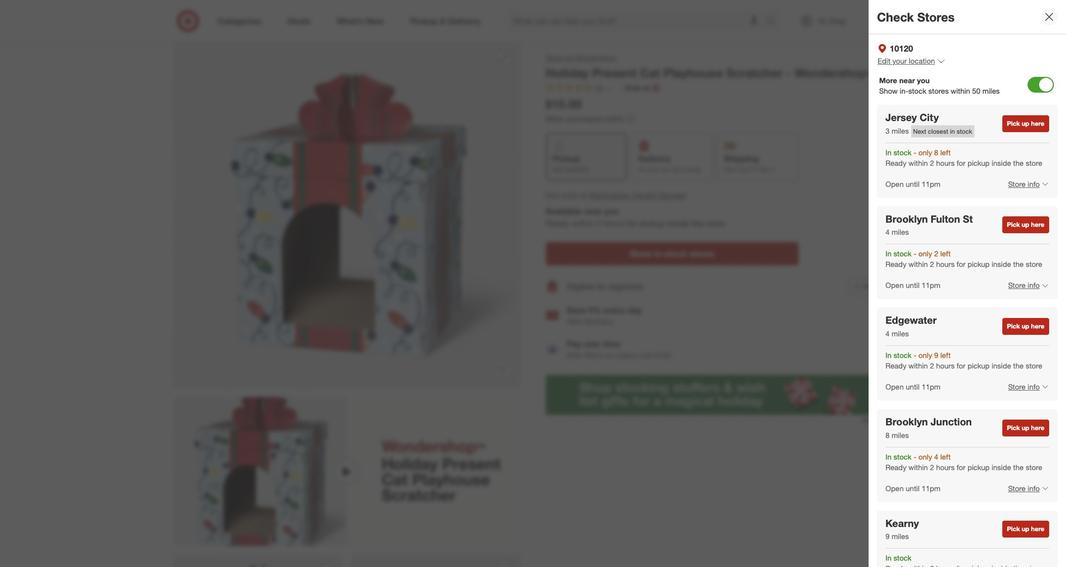 Task type: locate. For each thing, give the bounding box(es) containing it.
1 up from the top
[[1022, 119, 1030, 127]]

1 horizontal spatial 9
[[935, 351, 939, 360]]

1 here from the top
[[1031, 119, 1045, 127]]

5 pick from the top
[[1007, 525, 1020, 533]]

4 here from the top
[[1031, 424, 1045, 432]]

0 vertical spatial near
[[900, 76, 915, 85]]

within down 'brooklyn junction 8 miles'
[[909, 463, 928, 472]]

0 vertical spatial show
[[879, 86, 898, 95]]

not left sold
[[546, 190, 559, 200]]

2 here from the top
[[1031, 221, 1045, 229]]

supplies
[[235, 21, 263, 29]]

11pm for 4
[[922, 382, 941, 391]]

1 store from the top
[[1008, 179, 1026, 188]]

1 vertical spatial not
[[546, 190, 559, 200]]

ready for brooklyn fulton st
[[886, 260, 907, 269]]

inside inside in stock - only 8 left ready within 2 hours for pickup inside the store
[[992, 158, 1012, 167]]

3 pick from the top
[[1007, 322, 1020, 330]]

5 pick up here button from the top
[[1003, 521, 1050, 538]]

1 horizontal spatial stores
[[929, 86, 949, 95]]

only down next
[[919, 148, 933, 157]]

brooklyn inside 'brooklyn junction 8 miles'
[[886, 415, 928, 428]]

inside inside in stock - only 9 left ready within 2 hours for pickup inside the store
[[992, 361, 1012, 370]]

manhattan herald square button
[[590, 189, 686, 201]]

&
[[342, 21, 347, 29]]

1 vertical spatial 8
[[886, 431, 890, 440]]

in inside in stock - only 9 left ready within 2 hours for pickup inside the store
[[886, 351, 892, 360]]

0 horizontal spatial 8
[[886, 431, 890, 440]]

5 pick up here from the top
[[1007, 525, 1045, 533]]

in- down available near you ready within 2 hours for pickup inside the store
[[655, 249, 665, 259]]

1 right dec
[[773, 166, 777, 173]]

2 brooklyn from the top
[[886, 415, 928, 428]]

2 for brooklyn fulton st
[[930, 260, 934, 269]]

pick up here button for brooklyn fulton st
[[1003, 217, 1050, 233]]

here for edgewater
[[1031, 322, 1045, 330]]

4 info from the top
[[1028, 484, 1040, 493]]

0 vertical spatial not
[[553, 166, 563, 173]]

open for edgewater
[[886, 382, 904, 391]]

in inside in stock - only 2 left ready within 2 hours for pickup inside the store
[[886, 249, 892, 258]]

here
[[1031, 119, 1045, 127], [1031, 221, 1045, 229], [1031, 322, 1045, 330], [1031, 424, 1045, 432], [1031, 525, 1045, 533]]

store for edgewater
[[1008, 382, 1026, 391]]

within
[[951, 86, 971, 95], [909, 158, 928, 167], [572, 218, 594, 229], [909, 260, 928, 269], [909, 361, 928, 370], [909, 463, 928, 472]]

1 vertical spatial at
[[580, 190, 587, 200]]

st
[[963, 212, 973, 225]]

2 store info button from the top
[[1002, 274, 1050, 297]]

- down brooklyn fulton st 4 miles
[[914, 249, 917, 258]]

2 vertical spatial 4
[[935, 452, 939, 461]]

11pm for fulton
[[922, 281, 941, 290]]

50
[[973, 86, 981, 95]]

hours inside in stock - only 4 left ready within 2 hours for pickup inside the store
[[936, 463, 955, 472]]

only at
[[625, 83, 650, 92]]

hours down 'brooklyn junction 8 miles'
[[936, 463, 955, 472]]

hours down brooklyn fulton st 4 miles
[[936, 260, 955, 269]]

inside inside in stock - only 2 left ready within 2 hours for pickup inside the store
[[992, 260, 1012, 269]]

wondershop™
[[795, 65, 874, 80]]

2 11pm from the top
[[922, 281, 941, 290]]

35 link
[[546, 83, 614, 95]]

0 horizontal spatial stores
[[690, 249, 715, 259]]

you down location
[[917, 76, 930, 85]]

miles
[[983, 86, 1000, 95], [892, 126, 909, 135], [892, 228, 909, 237], [892, 329, 909, 338], [892, 431, 909, 440], [892, 532, 909, 541]]

1 horizontal spatial show
[[879, 86, 898, 95]]

1 info from the top
[[1028, 179, 1040, 188]]

- for brooklyn junction
[[914, 452, 917, 461]]

4 pick up here from the top
[[1007, 424, 1045, 432]]

within inside in stock - only 9 left ready within 2 hours for pickup inside the store
[[909, 361, 928, 370]]

3 pick up here from the top
[[1007, 322, 1045, 330]]

4 store from the top
[[1008, 484, 1026, 493]]

inside for jersey city
[[992, 158, 1012, 167]]

2 in from the top
[[886, 249, 892, 258]]

8 down closest
[[935, 148, 939, 157]]

brooklyn for brooklyn junction
[[886, 415, 928, 428]]

miles inside kearny 9 miles
[[892, 532, 909, 541]]

ready inside in stock - only 2 left ready within 2 hours for pickup inside the store
[[886, 260, 907, 269]]

until up kearny
[[906, 484, 920, 493]]

ready inside available near you ready within 2 hours for pickup inside the store
[[546, 218, 570, 229]]

ready for edgewater
[[886, 361, 907, 370]]

brooklyn for brooklyn fulton st
[[886, 212, 928, 225]]

2 open until 11pm from the top
[[886, 281, 941, 290]]

cat left scratchers,
[[270, 21, 282, 29]]

within for brooklyn junction
[[909, 463, 928, 472]]

pick up here for edgewater
[[1007, 322, 1045, 330]]

0 vertical spatial in-
[[900, 86, 909, 95]]

- for jersey city
[[914, 148, 917, 157]]

you for available near you
[[604, 206, 619, 217]]

pickup for brooklyn junction
[[968, 463, 990, 472]]

11pm down in stock - only 4 left ready within 2 hours for pickup inside the store
[[922, 484, 941, 493]]

1 store info button from the top
[[1002, 172, 1050, 196]]

brooklyn fulton st 4 miles
[[886, 212, 973, 237]]

in down the edgewater 4 miles
[[886, 351, 892, 360]]

ready inside in stock - only 4 left ready within 2 hours for pickup inside the store
[[886, 463, 907, 472]]

open until 11pm up brooklyn fulton st 4 miles
[[886, 179, 941, 188]]

purchased
[[567, 114, 602, 123]]

kearny
[[886, 517, 919, 529]]

1 11pm from the top
[[922, 179, 941, 188]]

the
[[1014, 158, 1024, 167], [692, 218, 704, 229], [1014, 260, 1024, 269], [1014, 361, 1024, 370], [1014, 463, 1024, 472]]

available
[[546, 206, 582, 217]]

hours for edgewater
[[936, 361, 955, 370]]

2 pick from the top
[[1007, 221, 1020, 229]]

2 only from the top
[[919, 249, 933, 258]]

with down pay
[[567, 351, 582, 360]]

within down next
[[909, 158, 928, 167]]

store for edgewater
[[1026, 361, 1043, 370]]

1
[[884, 11, 887, 17], [773, 166, 777, 173]]

11pm up junction
[[922, 382, 941, 391]]

near
[[900, 76, 915, 85], [584, 206, 602, 217]]

1 store info from the top
[[1008, 179, 1040, 188]]

pickup inside in stock - only 2 left ready within 2 hours for pickup inside the store
[[968, 260, 990, 269]]

8 inside 'brooklyn junction 8 miles'
[[886, 431, 890, 440]]

show up registries
[[630, 249, 652, 259]]

in for edgewater
[[886, 351, 892, 360]]

only inside in stock - only 2 left ready within 2 hours for pickup inside the store
[[919, 249, 933, 258]]

miles inside the edgewater 4 miles
[[892, 329, 909, 338]]

pickup inside in stock - only 4 left ready within 2 hours for pickup inside the store
[[968, 463, 990, 472]]

2 inside available near you ready within 2 hours for pickup inside the store
[[597, 218, 601, 229]]

/ right "pets" link
[[217, 21, 219, 29]]

- inside in stock - only 9 left ready within 2 hours for pickup inside the store
[[914, 351, 917, 360]]

left inside in stock - only 9 left ready within 2 hours for pickup inside the store
[[941, 351, 951, 360]]

1 only from the top
[[919, 148, 933, 157]]

the inside in stock - only 2 left ready within 2 hours for pickup inside the store
[[1014, 260, 1024, 269]]

0 horizontal spatial 1
[[773, 166, 777, 173]]

1 up edit
[[884, 11, 887, 17]]

8 inside in stock - only 8 left ready within 2 hours for pickup inside the store
[[935, 148, 939, 157]]

- down next
[[914, 148, 917, 157]]

9 down kearny
[[886, 532, 890, 541]]

until right the item
[[906, 281, 920, 290]]

day
[[628, 305, 642, 315]]

only down the edgewater 4 miles
[[919, 351, 933, 360]]

3 11pm from the top
[[922, 382, 941, 391]]

the for jersey city
[[1014, 158, 1024, 167]]

within inside in stock - only 2 left ready within 2 hours for pickup inside the store
[[909, 260, 928, 269]]

4 open from the top
[[886, 484, 904, 493]]

jersey
[[886, 111, 917, 123]]

11pm for junction
[[922, 484, 941, 493]]

within inside available near you ready within 2 hours for pickup inside the store
[[572, 218, 594, 229]]

2 with from the top
[[567, 351, 582, 360]]

3 left from the top
[[941, 351, 951, 360]]

only inside in stock - only 8 left ready within 2 hours for pickup inside the store
[[919, 148, 933, 157]]

1 horizontal spatial cat
[[270, 21, 282, 29]]

you
[[917, 76, 930, 85], [604, 206, 619, 217]]

left inside in stock - only 8 left ready within 2 hours for pickup inside the store
[[941, 148, 951, 157]]

advertisement region
[[165, 0, 902, 9], [546, 375, 893, 415]]

2 horizontal spatial cat
[[640, 65, 660, 80]]

ready down available
[[546, 218, 570, 229]]

8
[[935, 148, 939, 157], [886, 431, 890, 440]]

open until 11pm up kearny
[[886, 484, 941, 493]]

only for city
[[919, 148, 933, 157]]

4 pick from the top
[[1007, 424, 1020, 432]]

3 pick up here button from the top
[[1003, 318, 1050, 335]]

ready up the item
[[886, 260, 907, 269]]

0 vertical spatial 4
[[886, 228, 890, 237]]

here for brooklyn junction
[[1031, 424, 1045, 432]]

stores
[[929, 86, 949, 95], [690, 249, 715, 259]]

brooklyn junction 8 miles
[[886, 415, 972, 440]]

not
[[553, 166, 563, 173], [546, 190, 559, 200]]

you for more near you
[[917, 76, 930, 85]]

1 horizontal spatial in-
[[900, 86, 909, 95]]

in up the item
[[886, 249, 892, 258]]

near inside more near you show in-stock stores within 50 miles
[[900, 76, 915, 85]]

pick for kearny
[[1007, 525, 1020, 533]]

store inside available near you ready within 2 hours for pickup inside the store
[[706, 218, 725, 229]]

near down manhattan
[[584, 206, 602, 217]]

in down the sponsored
[[886, 452, 892, 461]]

- inside in stock - only 4 left ready within 2 hours for pickup inside the store
[[914, 452, 917, 461]]

scratchers,
[[284, 21, 321, 29]]

hours inside in stock - only 8 left ready within 2 hours for pickup inside the store
[[936, 158, 955, 167]]

here for brooklyn fulton st
[[1031, 221, 1045, 229]]

shipping get it by fri, dec 1
[[724, 153, 777, 173]]

brooklyn inside brooklyn fulton st 4 miles
[[886, 212, 928, 225]]

pickup inside in stock - only 9 left ready within 2 hours for pickup inside the store
[[968, 361, 990, 370]]

pets
[[200, 21, 214, 29]]

0 vertical spatial stores
[[929, 86, 949, 95]]

near inside available near you ready within 2 hours for pickup inside the store
[[584, 206, 602, 217]]

for inside available near you ready within 2 hours for pickup inside the store
[[627, 218, 637, 229]]

left
[[941, 148, 951, 157], [941, 249, 951, 258], [941, 351, 951, 360], [941, 452, 951, 461]]

store info for brooklyn fulton st
[[1008, 281, 1040, 290]]

stock inside in stock - only 4 left ready within 2 hours for pickup inside the store
[[894, 452, 912, 461]]

save
[[567, 305, 586, 315]]

until up 'brooklyn junction 8 miles'
[[906, 382, 920, 391]]

registries
[[609, 281, 643, 292]]

3 open from the top
[[886, 382, 904, 391]]

hours for brooklyn fulton st
[[936, 260, 955, 269]]

2 inside in stock - only 4 left ready within 2 hours for pickup inside the store
[[930, 463, 934, 472]]

- right scratcher
[[786, 65, 791, 80]]

over left "$100" at the right
[[639, 351, 653, 360]]

at
[[643, 83, 650, 92], [580, 190, 587, 200]]

within inside in stock - only 4 left ready within 2 hours for pickup inside the store
[[909, 463, 928, 472]]

inside inside in stock - only 4 left ready within 2 hours for pickup inside the store
[[992, 463, 1012, 472]]

/
[[195, 21, 198, 29], [217, 21, 219, 29], [265, 21, 268, 29]]

2 inside in stock - only 9 left ready within 2 hours for pickup inside the store
[[930, 361, 934, 370]]

4 in from the top
[[886, 452, 892, 461]]

ready down the edgewater 4 miles
[[886, 361, 907, 370]]

stock inside more near you show in-stock stores within 50 miles
[[909, 86, 927, 95]]

1 open until 11pm from the top
[[886, 179, 941, 188]]

in for jersey city
[[886, 148, 892, 157]]

today
[[686, 166, 702, 173]]

miles inside 'brooklyn junction 8 miles'
[[892, 431, 909, 440]]

2 until from the top
[[906, 281, 920, 290]]

1 vertical spatial 1
[[773, 166, 777, 173]]

/ left "pets"
[[195, 21, 198, 29]]

for
[[957, 158, 966, 167], [627, 218, 637, 229], [957, 260, 966, 269], [596, 281, 606, 292], [957, 361, 966, 370], [957, 463, 966, 472]]

stock inside in stock - only 8 left ready within 2 hours for pickup inside the store
[[894, 148, 912, 157]]

8 down the sponsored
[[886, 431, 890, 440]]

/ right supplies
[[265, 21, 268, 29]]

1 vertical spatial stores
[[690, 249, 715, 259]]

1 vertical spatial 9
[[886, 532, 890, 541]]

5%
[[589, 305, 601, 315]]

4
[[886, 228, 890, 237], [886, 329, 890, 338], [935, 452, 939, 461]]

store for jersey city
[[1008, 179, 1026, 188]]

the for brooklyn junction
[[1014, 463, 1024, 472]]

0 horizontal spatial show
[[630, 249, 652, 259]]

in inside in stock - only 4 left ready within 2 hours for pickup inside the store
[[886, 452, 892, 461]]

within down the edgewater 4 miles
[[909, 361, 928, 370]]

1 vertical spatial you
[[604, 206, 619, 217]]

1 vertical spatial 4
[[886, 329, 890, 338]]

1 left from the top
[[941, 148, 951, 157]]

hours for jersey city
[[936, 158, 955, 167]]

up
[[1022, 119, 1030, 127], [1022, 221, 1030, 229], [1022, 322, 1030, 330], [1022, 424, 1030, 432], [1022, 525, 1030, 533]]

0 horizontal spatial near
[[584, 206, 602, 217]]

2 store info from the top
[[1008, 281, 1040, 290]]

next
[[913, 127, 927, 135]]

11pm up fulton
[[922, 179, 941, 188]]

cat
[[221, 21, 233, 29], [270, 21, 282, 29], [640, 65, 660, 80]]

ready
[[886, 158, 907, 167], [546, 218, 570, 229], [886, 260, 907, 269], [886, 361, 907, 370], [886, 463, 907, 472]]

store info button for brooklyn junction
[[1002, 477, 1050, 500]]

store inside in stock - only 2 left ready within 2 hours for pickup inside the store
[[1026, 260, 1043, 269]]

only inside in stock - only 9 left ready within 2 hours for pickup inside the store
[[919, 351, 933, 360]]

until for miles
[[906, 382, 920, 391]]

for inside in stock - only 9 left ready within 2 hours for pickup inside the store
[[957, 361, 966, 370]]

ready inside in stock - only 8 left ready within 2 hours for pickup inside the store
[[886, 158, 907, 167]]

over
[[584, 338, 601, 349], [639, 351, 653, 360]]

check
[[877, 9, 914, 24]]

stock inside "button"
[[665, 249, 687, 259]]

3 here from the top
[[1031, 322, 1045, 330]]

4 store info from the top
[[1008, 484, 1040, 493]]

you down manhattan
[[604, 206, 619, 217]]

brooklyn left fulton
[[886, 212, 928, 225]]

1 with from the top
[[567, 317, 582, 326]]

edgewater 4 miles
[[886, 314, 937, 338]]

pay over time with affirm on orders over $100
[[567, 338, 671, 360]]

pickup for brooklyn fulton st
[[968, 260, 990, 269]]

inside for brooklyn junction
[[992, 463, 1012, 472]]

4 pick up here button from the top
[[1003, 420, 1050, 436]]

11pm up edgewater
[[922, 281, 941, 290]]

0 vertical spatial over
[[584, 338, 601, 349]]

1 horizontal spatial near
[[900, 76, 915, 85]]

3 only from the top
[[919, 351, 933, 360]]

left inside in stock - only 2 left ready within 2 hours for pickup inside the store
[[941, 249, 951, 258]]

within down brooklyn fulton st 4 miles
[[909, 260, 928, 269]]

info
[[1028, 179, 1040, 188], [1028, 281, 1040, 290], [1028, 382, 1040, 391], [1028, 484, 1040, 493]]

ready down 3
[[886, 158, 907, 167]]

0 vertical spatial brooklyn
[[886, 212, 928, 225]]

in down kearny 9 miles
[[886, 554, 892, 563]]

over up affirm
[[584, 338, 601, 349]]

2 for jersey city
[[930, 158, 934, 167]]

here for jersey city
[[1031, 119, 1045, 127]]

- inside in stock - only 8 left ready within 2 hours for pickup inside the store
[[914, 148, 917, 157]]

within inside more near you show in-stock stores within 50 miles
[[951, 86, 971, 95]]

3 until from the top
[[906, 382, 920, 391]]

1 horizontal spatial 1
[[884, 11, 887, 17]]

holiday present cat playhouse scratcher - wondershop&#8482;, 3 of 10 image
[[173, 555, 343, 567]]

1 horizontal spatial you
[[917, 76, 930, 85]]

item
[[876, 282, 889, 290]]

0 vertical spatial 9
[[935, 351, 939, 360]]

location
[[909, 56, 935, 65]]

- for edgewater
[[914, 351, 917, 360]]

target / pets / cat supplies / cat scratchers, trees & towers
[[173, 21, 372, 29]]

2 open from the top
[[886, 281, 904, 290]]

pickup for jersey city
[[968, 158, 990, 167]]

3 in from the top
[[886, 351, 892, 360]]

here for kearny
[[1031, 525, 1045, 533]]

ready inside in stock - only 9 left ready within 2 hours for pickup inside the store
[[886, 361, 907, 370]]

only for fulton
[[919, 249, 933, 258]]

3 open until 11pm from the top
[[886, 382, 941, 391]]

1 brooklyn from the top
[[886, 212, 928, 225]]

3 info from the top
[[1028, 382, 1040, 391]]

2 info from the top
[[1028, 281, 1040, 290]]

cat up only at
[[640, 65, 660, 80]]

only for 4
[[919, 351, 933, 360]]

1 horizontal spatial 8
[[935, 148, 939, 157]]

in down 3
[[886, 148, 892, 157]]

4 open until 11pm from the top
[[886, 484, 941, 493]]

3 up from the top
[[1022, 322, 1030, 330]]

until up brooklyn fulton st 4 miles
[[906, 179, 920, 188]]

cat right "pets"
[[221, 21, 233, 29]]

store info for brooklyn junction
[[1008, 484, 1040, 493]]

store
[[1008, 179, 1026, 188], [1008, 281, 1026, 290], [1008, 382, 1026, 391], [1008, 484, 1026, 493]]

stock inside in stock - only 2 left ready within 2 hours for pickup inside the store
[[894, 249, 912, 258]]

up for brooklyn fulton st
[[1022, 221, 1030, 229]]

1 pick from the top
[[1007, 119, 1020, 127]]

shop all wondershop holiday present cat playhouse scratcher - wondershop™
[[546, 53, 874, 80]]

2 horizontal spatial /
[[265, 21, 268, 29]]

with down save
[[567, 317, 582, 326]]

store inside in stock - only 4 left ready within 2 hours for pickup inside the store
[[1026, 463, 1043, 472]]

2 inside in stock - only 8 left ready within 2 hours for pickup inside the store
[[930, 158, 934, 167]]

1 vertical spatial with
[[567, 351, 582, 360]]

the inside in stock - only 9 left ready within 2 hours for pickup inside the store
[[1014, 361, 1024, 370]]

miles inside jersey city 3 miles next closest in stock
[[892, 126, 909, 135]]

open for brooklyn fulton st
[[886, 281, 904, 290]]

holiday present cat playhouse scratcher - wondershop&#8482;, 2 of 10, play video image
[[173, 397, 521, 546]]

5 up from the top
[[1022, 525, 1030, 533]]

hours inside in stock - only 9 left ready within 2 hours for pickup inside the store
[[936, 361, 955, 370]]

in
[[886, 148, 892, 157], [886, 249, 892, 258], [886, 351, 892, 360], [886, 452, 892, 461], [886, 554, 892, 563]]

store for jersey city
[[1026, 158, 1043, 167]]

- down 'brooklyn junction 8 miles'
[[914, 452, 917, 461]]

0 vertical spatial at
[[643, 83, 650, 92]]

soon
[[647, 166, 661, 173]]

available near you ready within 2 hours for pickup inside the store
[[546, 206, 725, 229]]

pickup inside in stock - only 8 left ready within 2 hours for pickup inside the store
[[968, 158, 990, 167]]

- down the edgewater 4 miles
[[914, 351, 917, 360]]

0 vertical spatial 8
[[935, 148, 939, 157]]

holiday present cat playhouse scratcher - wondershop&#8482;, 1 of 10 image
[[173, 41, 521, 389]]

pick up here for jersey city
[[1007, 119, 1045, 127]]

the inside in stock - only 4 left ready within 2 hours for pickup inside the store
[[1014, 463, 1024, 472]]

store info
[[1008, 179, 1040, 188], [1008, 281, 1040, 290], [1008, 382, 1040, 391], [1008, 484, 1040, 493]]

hours down the in
[[936, 158, 955, 167]]

hours for brooklyn junction
[[936, 463, 955, 472]]

4 up from the top
[[1022, 424, 1030, 432]]

hours inside in stock - only 2 left ready within 2 hours for pickup inside the store
[[936, 260, 955, 269]]

you inside more near you show in-stock stores within 50 miles
[[917, 76, 930, 85]]

4 left from the top
[[941, 452, 951, 461]]

3 store info from the top
[[1008, 382, 1040, 391]]

open until 11pm up edgewater
[[886, 281, 941, 290]]

brooklyn left junction
[[886, 415, 928, 428]]

1 / from the left
[[195, 21, 198, 29]]

1 vertical spatial brooklyn
[[886, 415, 928, 428]]

at right sold
[[580, 190, 587, 200]]

within left 50
[[951, 86, 971, 95]]

3 store from the top
[[1008, 382, 1026, 391]]

inside for edgewater
[[992, 361, 1012, 370]]

in- up the jersey
[[900, 86, 909, 95]]

in- inside more near you show in-stock stores within 50 miles
[[900, 86, 909, 95]]

pay
[[567, 338, 582, 349]]

open until 11pm up 'brooklyn junction 8 miles'
[[886, 382, 941, 391]]

4 11pm from the top
[[922, 484, 941, 493]]

junction
[[931, 415, 972, 428]]

0 vertical spatial 1
[[884, 11, 887, 17]]

2 pick up here button from the top
[[1003, 217, 1050, 233]]

pick for brooklyn junction
[[1007, 424, 1020, 432]]

2 up from the top
[[1022, 221, 1030, 229]]

1 vertical spatial in-
[[655, 249, 665, 259]]

within inside in stock - only 8 left ready within 2 hours for pickup inside the store
[[909, 158, 928, 167]]

2 store from the top
[[1008, 281, 1026, 290]]

1 pick up here from the top
[[1007, 119, 1045, 127]]

more
[[879, 76, 898, 85]]

1 horizontal spatial /
[[217, 21, 219, 29]]

2 left from the top
[[941, 249, 951, 258]]

0 vertical spatial with
[[567, 317, 582, 326]]

open until 11pm for 8
[[886, 484, 941, 493]]

dec
[[760, 166, 771, 173]]

pets link
[[200, 21, 214, 29]]

store inside in stock - only 8 left ready within 2 hours for pickup inside the store
[[1026, 158, 1043, 167]]

5 here from the top
[[1031, 525, 1045, 533]]

show down more
[[879, 86, 898, 95]]

shipping
[[724, 153, 759, 164]]

2 pick up here from the top
[[1007, 221, 1045, 229]]

4 only from the top
[[919, 452, 933, 461]]

0 horizontal spatial at
[[580, 190, 587, 200]]

as
[[638, 166, 646, 173]]

inside for brooklyn fulton st
[[992, 260, 1012, 269]]

hours down the edgewater 4 miles
[[936, 361, 955, 370]]

in stock - only 2 left ready within 2 hours for pickup inside the store
[[886, 249, 1043, 269]]

open for brooklyn junction
[[886, 484, 904, 493]]

1 vertical spatial show
[[630, 249, 652, 259]]

1 open from the top
[[886, 179, 904, 188]]

4 inside in stock - only 4 left ready within 2 hours for pickup inside the store
[[935, 452, 939, 461]]

9 down the edgewater 4 miles
[[935, 351, 939, 360]]

only inside in stock - only 4 left ready within 2 hours for pickup inside the store
[[919, 452, 933, 461]]

0 horizontal spatial 9
[[886, 532, 890, 541]]

only down 'brooklyn junction 8 miles'
[[919, 452, 933, 461]]

- inside in stock - only 2 left ready within 2 hours for pickup inside the store
[[914, 249, 917, 258]]

1 vertical spatial over
[[639, 351, 653, 360]]

get
[[724, 166, 734, 173]]

you inside available near you ready within 2 hours for pickup inside the store
[[604, 206, 619, 217]]

only down brooklyn fulton st 4 miles
[[919, 249, 933, 258]]

3 store info button from the top
[[1002, 375, 1050, 399]]

in inside in stock - only 8 left ready within 2 hours for pickup inside the store
[[886, 148, 892, 157]]

in-
[[900, 86, 909, 95], [655, 249, 665, 259]]

10120
[[890, 43, 913, 54]]

pick for edgewater
[[1007, 322, 1020, 330]]

not inside the pickup not available
[[553, 166, 563, 173]]

left for brooklyn junction
[[941, 452, 951, 461]]

not down pickup
[[553, 166, 563, 173]]

0 horizontal spatial in-
[[655, 249, 665, 259]]

store inside in stock - only 9 left ready within 2 hours for pickup inside the store
[[1026, 361, 1043, 370]]

1 until from the top
[[906, 179, 920, 188]]

pick up here button for kearny
[[1003, 521, 1050, 538]]

fri,
[[750, 166, 758, 173]]

info for brooklyn fulton st
[[1028, 281, 1040, 290]]

for inside in stock - only 4 left ready within 2 hours for pickup inside the store
[[957, 463, 966, 472]]

4 store info button from the top
[[1002, 477, 1050, 500]]

at right only
[[643, 83, 650, 92]]

near right more
[[900, 76, 915, 85]]

0 horizontal spatial you
[[604, 206, 619, 217]]

1 in from the top
[[886, 148, 892, 157]]

until for 8
[[906, 484, 920, 493]]

for inside in stock - only 8 left ready within 2 hours for pickup inside the store
[[957, 158, 966, 167]]

hours down not sold at manhattan herald square
[[604, 218, 625, 229]]

11pm
[[922, 179, 941, 188], [922, 281, 941, 290], [922, 382, 941, 391], [922, 484, 941, 493]]

orders
[[615, 351, 637, 360]]

your
[[893, 56, 907, 65]]

9
[[935, 351, 939, 360], [886, 532, 890, 541]]

with inside pay over time with affirm on orders over $100
[[567, 351, 582, 360]]

edit your location
[[878, 56, 935, 65]]

the inside in stock - only 8 left ready within 2 hours for pickup inside the store
[[1014, 158, 1024, 167]]

1 pick up here button from the top
[[1003, 115, 1050, 132]]

within down available
[[572, 218, 594, 229]]

left inside in stock - only 4 left ready within 2 hours for pickup inside the store
[[941, 452, 951, 461]]

0 vertical spatial you
[[917, 76, 930, 85]]

1 vertical spatial near
[[584, 206, 602, 217]]

store info for jersey city
[[1008, 179, 1040, 188]]

4 until from the top
[[906, 484, 920, 493]]

0 horizontal spatial /
[[195, 21, 198, 29]]

9 inside kearny 9 miles
[[886, 532, 890, 541]]

for inside in stock - only 2 left ready within 2 hours for pickup inside the store
[[957, 260, 966, 269]]

ready down the sponsored
[[886, 463, 907, 472]]



Task type: vqa. For each thing, say whether or not it's contained in the screenshot.


Task type: describe. For each thing, give the bounding box(es) containing it.
- for brooklyn fulton st
[[914, 249, 917, 258]]

more near you show in-stock stores within 50 miles
[[879, 76, 1000, 95]]

3 / from the left
[[265, 21, 268, 29]]

1 horizontal spatial over
[[639, 351, 653, 360]]

save 5% every day with redcard
[[567, 305, 642, 326]]

until for 3
[[906, 179, 920, 188]]

pickup not available
[[553, 153, 589, 173]]

pick up here for brooklyn junction
[[1007, 424, 1045, 432]]

pick for jersey city
[[1007, 119, 1020, 127]]

trees
[[323, 21, 340, 29]]

edit
[[878, 56, 891, 65]]

pick for brooklyn fulton st
[[1007, 221, 1020, 229]]

stock inside jersey city 3 miles next closest in stock
[[957, 127, 972, 135]]

jersey city 3 miles next closest in stock
[[886, 111, 972, 135]]

$15.00
[[546, 96, 582, 111]]

eligible for registries
[[567, 281, 643, 292]]

open until 11pm for st
[[886, 281, 941, 290]]

in- inside "button"
[[655, 249, 665, 259]]

cat inside shop all wondershop holiday present cat playhouse scratcher - wondershop™
[[640, 65, 660, 80]]

info for jersey city
[[1028, 179, 1040, 188]]

kearny 9 miles
[[886, 517, 919, 541]]

in stock - only 8 left ready within 2 hours for pickup inside the store
[[886, 148, 1043, 167]]

sold
[[562, 190, 578, 200]]

pickup
[[553, 153, 580, 164]]

near for within
[[584, 206, 602, 217]]

miles inside brooklyn fulton st 4 miles
[[892, 228, 909, 237]]

stores
[[918, 9, 955, 24]]

pick up here button for edgewater
[[1003, 318, 1050, 335]]

11pm for city
[[922, 179, 941, 188]]

left for brooklyn fulton st
[[941, 249, 951, 258]]

target
[[173, 21, 193, 29]]

edgewater
[[886, 314, 937, 326]]

in stock - only 9 left ready within 2 hours for pickup inside the store
[[886, 351, 1043, 370]]

open until 11pm for 3
[[886, 179, 941, 188]]

info for edgewater
[[1028, 382, 1040, 391]]

for for edgewater
[[957, 361, 966, 370]]

within for edgewater
[[909, 361, 928, 370]]

ready for jersey city
[[886, 158, 907, 167]]

pick up here button for brooklyn junction
[[1003, 420, 1050, 436]]

inside inside available near you ready within 2 hours for pickup inside the store
[[667, 218, 690, 229]]

2 for brooklyn junction
[[930, 463, 934, 472]]

5 in from the top
[[886, 554, 892, 563]]

hours inside available near you ready within 2 hours for pickup inside the store
[[604, 218, 625, 229]]

in for brooklyn fulton st
[[886, 249, 892, 258]]

show inside more near you show in-stock stores within 50 miles
[[879, 86, 898, 95]]

it
[[736, 166, 739, 173]]

add item button
[[849, 278, 893, 295]]

image gallery element
[[173, 41, 521, 567]]

store info button for edgewater
[[1002, 375, 1050, 399]]

stores inside show in-stock stores "button"
[[690, 249, 715, 259]]

up for jersey city
[[1022, 119, 1030, 127]]

as
[[663, 166, 670, 173]]

store for brooklyn fulton st
[[1008, 281, 1026, 290]]

redcard
[[584, 317, 613, 326]]

stock inside in stock - only 9 left ready within 2 hours for pickup inside the store
[[894, 351, 912, 360]]

closest
[[928, 127, 949, 135]]

cat supplies link
[[221, 21, 263, 29]]

left for edgewater
[[941, 351, 951, 360]]

for for brooklyn junction
[[957, 463, 966, 472]]

by
[[741, 166, 748, 173]]

every
[[604, 305, 625, 315]]

ready for brooklyn junction
[[886, 463, 907, 472]]

check stores
[[877, 9, 955, 24]]

show in-stock stores button
[[546, 242, 799, 265]]

holiday present cat playhouse scratcher - wondershop&#8482;, 4 of 10 image
[[351, 555, 521, 567]]

playhouse
[[664, 65, 723, 80]]

store for brooklyn junction
[[1008, 484, 1026, 493]]

stores inside more near you show in-stock stores within 50 miles
[[929, 86, 949, 95]]

show inside "button"
[[630, 249, 652, 259]]

only for junction
[[919, 452, 933, 461]]

holiday
[[546, 65, 589, 80]]

shop
[[546, 53, 563, 62]]

target link
[[173, 21, 193, 29]]

cat scratchers, trees & towers link
[[270, 21, 372, 29]]

1 link
[[868, 9, 891, 33]]

add
[[863, 282, 875, 290]]

sponsored
[[862, 416, 893, 424]]

for for brooklyn fulton st
[[957, 260, 966, 269]]

pick up here for brooklyn fulton st
[[1007, 221, 1045, 229]]

9 inside in stock - only 9 left ready within 2 hours for pickup inside the store
[[935, 351, 939, 360]]

pickup inside available near you ready within 2 hours for pickup inside the store
[[640, 218, 665, 229]]

2 / from the left
[[217, 21, 219, 29]]

only
[[625, 83, 641, 92]]

for for jersey city
[[957, 158, 966, 167]]

when
[[546, 114, 565, 123]]

0 vertical spatial advertisement region
[[165, 0, 902, 9]]

3
[[886, 126, 890, 135]]

square
[[659, 190, 686, 200]]

What can we help you find? suggestions appear below search field
[[506, 9, 769, 33]]

fulton
[[931, 212, 960, 225]]

$100
[[655, 351, 671, 360]]

up for kearny
[[1022, 525, 1030, 533]]

manhattan
[[590, 190, 630, 200]]

2 for edgewater
[[930, 361, 934, 370]]

up for brooklyn junction
[[1022, 424, 1030, 432]]

open for jersey city
[[886, 179, 904, 188]]

store info for edgewater
[[1008, 382, 1040, 391]]

store info button for jersey city
[[1002, 172, 1050, 196]]

present
[[592, 65, 637, 80]]

1 vertical spatial advertisement region
[[546, 375, 893, 415]]

pick up here button for jersey city
[[1003, 115, 1050, 132]]

the inside available near you ready within 2 hours for pickup inside the store
[[692, 218, 704, 229]]

open until 11pm for miles
[[886, 382, 941, 391]]

4 inside the edgewater 4 miles
[[886, 329, 890, 338]]

4 inside brooklyn fulton st 4 miles
[[886, 228, 890, 237]]

online
[[604, 114, 624, 123]]

herald
[[632, 190, 657, 200]]

available
[[565, 166, 589, 173]]

pick up here for kearny
[[1007, 525, 1045, 533]]

info for brooklyn junction
[[1028, 484, 1040, 493]]

check stores dialog
[[869, 0, 1066, 567]]

within for brooklyn fulton st
[[909, 260, 928, 269]]

1 inside shipping get it by fri, dec 1
[[773, 166, 777, 173]]

city
[[920, 111, 939, 123]]

all
[[565, 53, 573, 62]]

delivery as soon as 7pm today
[[638, 153, 702, 173]]

in stock
[[886, 554, 912, 563]]

the for edgewater
[[1014, 361, 1024, 370]]

up for edgewater
[[1022, 322, 1030, 330]]

edit your location button
[[877, 55, 946, 67]]

the for brooklyn fulton st
[[1014, 260, 1024, 269]]

0 horizontal spatial cat
[[221, 21, 233, 29]]

add item
[[863, 282, 889, 290]]

search button
[[761, 9, 787, 35]]

pickup for edgewater
[[968, 361, 990, 370]]

eligible
[[567, 281, 594, 292]]

store info button for brooklyn fulton st
[[1002, 274, 1050, 297]]

in
[[950, 127, 955, 135]]

search
[[761, 17, 787, 27]]

delivery
[[638, 153, 671, 164]]

wondershop
[[575, 53, 617, 62]]

miles inside more near you show in-stock stores within 50 miles
[[983, 86, 1000, 95]]

35
[[595, 83, 604, 92]]

in stock - only 4 left ready within 2 hours for pickup inside the store
[[886, 452, 1043, 472]]

on
[[605, 351, 613, 360]]

until for st
[[906, 281, 920, 290]]

- inside shop all wondershop holiday present cat playhouse scratcher - wondershop™
[[786, 65, 791, 80]]

store for brooklyn fulton st
[[1026, 260, 1043, 269]]

0 horizontal spatial over
[[584, 338, 601, 349]]

store for brooklyn junction
[[1026, 463, 1043, 472]]

affirm
[[584, 351, 603, 360]]

towers
[[349, 21, 372, 29]]

within for jersey city
[[909, 158, 928, 167]]

with inside save 5% every day with redcard
[[567, 317, 582, 326]]

left for jersey city
[[941, 148, 951, 157]]

7pm
[[671, 166, 684, 173]]

in for brooklyn junction
[[886, 452, 892, 461]]

show in-stock stores
[[630, 249, 715, 259]]

1 horizontal spatial at
[[643, 83, 650, 92]]

time
[[604, 338, 621, 349]]



